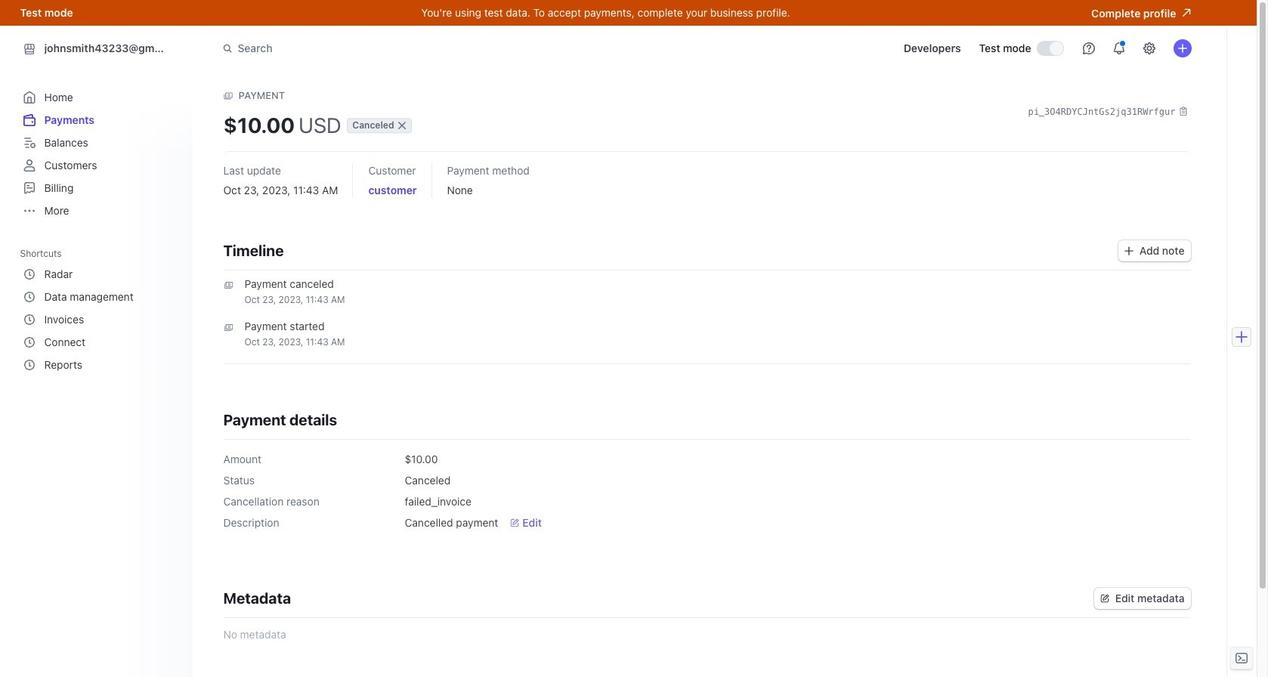 Task type: vqa. For each thing, say whether or not it's contained in the screenshot.
first Shortcuts element from the bottom of the page
yes



Task type: describe. For each thing, give the bounding box(es) containing it.
Search text field
[[214, 34, 640, 62]]

2 shortcuts element from the top
[[20, 263, 177, 376]]



Task type: locate. For each thing, give the bounding box(es) containing it.
shortcuts element
[[20, 243, 180, 376], [20, 263, 177, 376]]

manage shortcuts image
[[165, 249, 174, 258]]

None search field
[[214, 34, 640, 62]]

help image
[[1083, 42, 1095, 54]]

1 shortcuts element from the top
[[20, 243, 180, 376]]

svg image
[[1100, 594, 1109, 603]]

core navigation links element
[[20, 86, 177, 222]]

svg image
[[1125, 246, 1134, 255]]

notifications image
[[1113, 42, 1125, 54]]

Test mode checkbox
[[1037, 42, 1063, 55]]

settings image
[[1143, 42, 1155, 54]]



